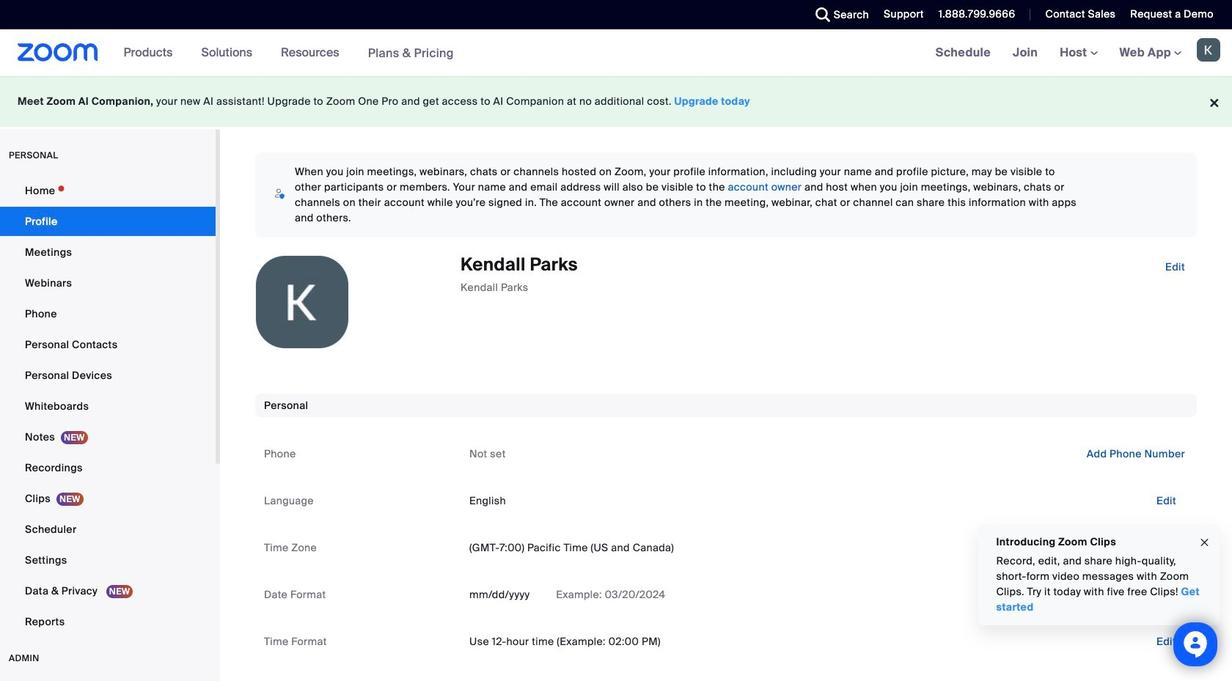 Task type: locate. For each thing, give the bounding box(es) containing it.
footer
[[0, 76, 1232, 127]]

banner
[[0, 29, 1232, 77]]

user photo image
[[256, 256, 348, 348]]

zoom logo image
[[18, 43, 98, 62]]



Task type: vqa. For each thing, say whether or not it's contained in the screenshot.
User photo
yes



Task type: describe. For each thing, give the bounding box(es) containing it.
profile picture image
[[1197, 38, 1221, 62]]

meetings navigation
[[925, 29, 1232, 77]]

product information navigation
[[113, 29, 465, 77]]

edit user photo image
[[290, 296, 314, 309]]

close image
[[1199, 534, 1211, 551]]

personal menu menu
[[0, 176, 216, 638]]



